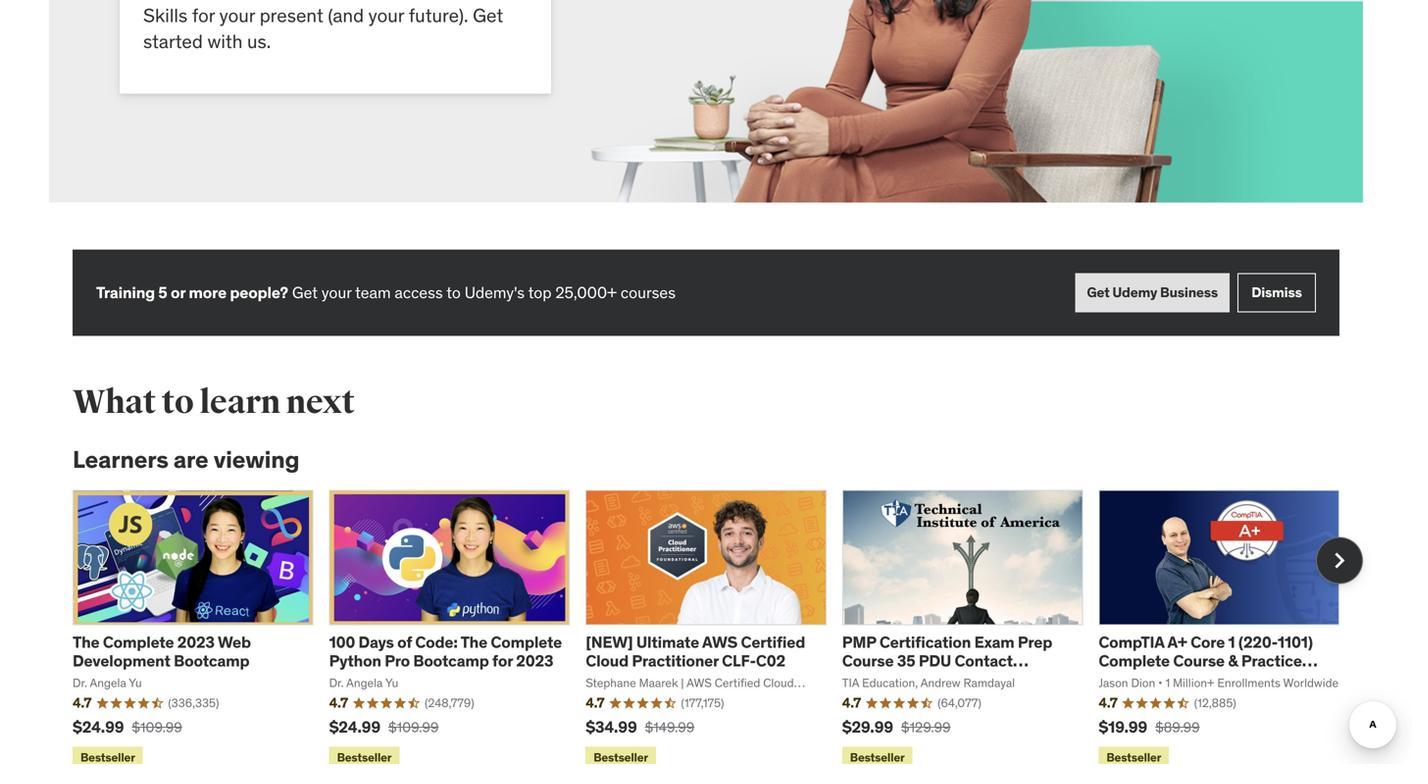 Task type: describe. For each thing, give the bounding box(es) containing it.
started
[[143, 30, 203, 53]]

[new]
[[586, 632, 633, 652]]

python
[[329, 651, 381, 671]]

pmp certification exam prep course 35 pdu contact hours/pdu
[[842, 632, 1053, 690]]

1
[[1229, 632, 1235, 652]]

people?
[[230, 282, 288, 302]]

35
[[897, 651, 916, 671]]

c02
[[756, 651, 786, 671]]

dismiss button
[[1238, 273, 1316, 312]]

pmp
[[842, 632, 876, 652]]

with
[[207, 30, 243, 53]]

the complete 2023 web development bootcamp
[[73, 632, 251, 671]]

clf-
[[722, 651, 756, 671]]

for inside 100 days of code: the complete python pro bootcamp for 2023
[[492, 651, 513, 671]]

skills for your present (and your future). get started with us.
[[143, 3, 503, 53]]

a+
[[1168, 632, 1188, 652]]

&
[[1228, 651, 1238, 671]]

cloud
[[586, 651, 629, 671]]

next image
[[1324, 545, 1356, 576]]

udemy
[[1113, 284, 1158, 301]]

prep
[[1018, 632, 1053, 652]]

certified
[[741, 632, 805, 652]]

the inside 100 days of code: the complete python pro bootcamp for 2023
[[461, 632, 488, 652]]

complete inside comptia a+ core 1 (220-1101) complete course & practice exam
[[1099, 651, 1170, 671]]

exam inside pmp certification exam prep course 35 pdu contact hours/pdu
[[975, 632, 1015, 652]]

what to learn next
[[73, 382, 355, 423]]

for inside skills for your present (and your future). get started with us.
[[192, 3, 215, 27]]

web
[[218, 632, 251, 652]]

training
[[96, 282, 155, 302]]

2023 inside 100 days of code: the complete python pro bootcamp for 2023
[[516, 651, 554, 671]]

learners are viewing
[[73, 445, 300, 474]]

learn
[[199, 382, 280, 423]]

get udemy business link
[[1075, 273, 1230, 312]]

exam inside comptia a+ core 1 (220-1101) complete course & practice exam
[[1099, 670, 1139, 690]]

contact
[[955, 651, 1013, 671]]

0 horizontal spatial to
[[162, 382, 194, 423]]

pro
[[385, 651, 410, 671]]

practitioner
[[632, 651, 719, 671]]

team
[[355, 282, 391, 302]]

future).
[[409, 3, 468, 27]]

5
[[158, 282, 167, 302]]

of
[[397, 632, 412, 652]]

comptia a+ core 1 (220-1101) complete course & practice exam link
[[1099, 632, 1318, 690]]

0 horizontal spatial your
[[219, 3, 255, 27]]

udemy's
[[465, 282, 525, 302]]

business
[[1160, 284, 1218, 301]]

access
[[395, 282, 443, 302]]

training 5 or more people? get your team access to udemy's top 25,000+ courses
[[96, 282, 676, 302]]

what
[[73, 382, 156, 423]]

present
[[260, 3, 323, 27]]

0 horizontal spatial get
[[292, 282, 318, 302]]

100 days of code: the complete python pro bootcamp for 2023
[[329, 632, 562, 671]]



Task type: locate. For each thing, give the bounding box(es) containing it.
hours/pdu
[[842, 670, 927, 690]]

2 horizontal spatial complete
[[1099, 651, 1170, 671]]

for up the with
[[192, 3, 215, 27]]

0 horizontal spatial complete
[[103, 632, 174, 652]]

code:
[[415, 632, 458, 652]]

carousel element
[[73, 490, 1363, 764]]

1 course from the left
[[842, 651, 894, 671]]

0 horizontal spatial course
[[842, 651, 894, 671]]

for
[[192, 3, 215, 27], [492, 651, 513, 671]]

bootcamp inside the complete 2023 web development bootcamp
[[174, 651, 250, 671]]

2 bootcamp from the left
[[413, 651, 489, 671]]

course inside comptia a+ core 1 (220-1101) complete course & practice exam
[[1173, 651, 1225, 671]]

0 vertical spatial to
[[447, 282, 461, 302]]

complete left cloud
[[491, 632, 562, 652]]

for right code:
[[492, 651, 513, 671]]

are
[[174, 445, 208, 474]]

the inside the complete 2023 web development bootcamp
[[73, 632, 100, 652]]

1 horizontal spatial bootcamp
[[413, 651, 489, 671]]

complete
[[103, 632, 174, 652], [491, 632, 562, 652], [1099, 651, 1170, 671]]

pmp certification exam prep course 35 pdu contact hours/pdu link
[[842, 632, 1053, 690]]

practice
[[1242, 651, 1302, 671]]

0 horizontal spatial the
[[73, 632, 100, 652]]

0 vertical spatial exam
[[975, 632, 1015, 652]]

skills
[[143, 3, 188, 27]]

bootcamp right development
[[174, 651, 250, 671]]

more
[[189, 282, 227, 302]]

100
[[329, 632, 355, 652]]

course left '35'
[[842, 651, 894, 671]]

your right (and
[[368, 3, 404, 27]]

(220-
[[1239, 632, 1278, 652]]

1 horizontal spatial exam
[[1099, 670, 1139, 690]]

course inside pmp certification exam prep course 35 pdu contact hours/pdu
[[842, 651, 894, 671]]

1 horizontal spatial course
[[1173, 651, 1225, 671]]

days
[[358, 632, 394, 652]]

[new] ultimate aws certified cloud practitioner clf-c02 link
[[586, 632, 805, 671]]

the complete 2023 web development bootcamp link
[[73, 632, 251, 671]]

or
[[171, 282, 185, 302]]

25,000+
[[555, 282, 617, 302]]

your
[[219, 3, 255, 27], [368, 3, 404, 27], [322, 282, 352, 302]]

2023
[[177, 632, 215, 652], [516, 651, 554, 671]]

2023 left web
[[177, 632, 215, 652]]

2023 left cloud
[[516, 651, 554, 671]]

1 bootcamp from the left
[[174, 651, 250, 671]]

2023 inside the complete 2023 web development bootcamp
[[177, 632, 215, 652]]

to
[[447, 282, 461, 302], [162, 382, 194, 423]]

your up the with
[[219, 3, 255, 27]]

2 horizontal spatial get
[[1087, 284, 1110, 301]]

1 horizontal spatial complete
[[491, 632, 562, 652]]

your left team at the top
[[322, 282, 352, 302]]

0 vertical spatial for
[[192, 3, 215, 27]]

bootcamp right of
[[413, 651, 489, 671]]

course left &
[[1173, 651, 1225, 671]]

get udemy business
[[1087, 284, 1218, 301]]

0 horizontal spatial for
[[192, 3, 215, 27]]

core
[[1191, 632, 1225, 652]]

bootcamp inside 100 days of code: the complete python pro bootcamp for 2023
[[413, 651, 489, 671]]

next
[[286, 382, 355, 423]]

1 horizontal spatial the
[[461, 632, 488, 652]]

0 horizontal spatial 2023
[[177, 632, 215, 652]]

exam down comptia
[[1099, 670, 1139, 690]]

1 horizontal spatial for
[[492, 651, 513, 671]]

get right future).
[[473, 3, 503, 27]]

1 horizontal spatial 2023
[[516, 651, 554, 671]]

aws
[[702, 632, 738, 652]]

100 days of code: the complete python pro bootcamp for 2023 link
[[329, 632, 562, 671]]

0 horizontal spatial bootcamp
[[174, 651, 250, 671]]

get inside skills for your present (and your future). get started with us.
[[473, 3, 503, 27]]

complete inside the complete 2023 web development bootcamp
[[103, 632, 174, 652]]

comptia a+ core 1 (220-1101) complete course & practice exam
[[1099, 632, 1313, 690]]

1 horizontal spatial your
[[322, 282, 352, 302]]

exam
[[975, 632, 1015, 652], [1099, 670, 1139, 690]]

2 horizontal spatial your
[[368, 3, 404, 27]]

course
[[842, 651, 894, 671], [1173, 651, 1225, 671]]

bootcamp
[[174, 651, 250, 671], [413, 651, 489, 671]]

to right access
[[447, 282, 461, 302]]

1 vertical spatial to
[[162, 382, 194, 423]]

2 the from the left
[[461, 632, 488, 652]]

complete left web
[[103, 632, 174, 652]]

get left udemy
[[1087, 284, 1110, 301]]

top
[[528, 282, 552, 302]]

0 horizontal spatial exam
[[975, 632, 1015, 652]]

comptia
[[1099, 632, 1165, 652]]

certification
[[880, 632, 971, 652]]

ultimate
[[637, 632, 699, 652]]

the
[[73, 632, 100, 652], [461, 632, 488, 652]]

[new] ultimate aws certified cloud practitioner clf-c02
[[586, 632, 805, 671]]

development
[[73, 651, 170, 671]]

2 course from the left
[[1173, 651, 1225, 671]]

1 the from the left
[[73, 632, 100, 652]]

1 horizontal spatial to
[[447, 282, 461, 302]]

us.
[[247, 30, 271, 53]]

learners
[[73, 445, 168, 474]]

complete inside 100 days of code: the complete python pro bootcamp for 2023
[[491, 632, 562, 652]]

courses
[[621, 282, 676, 302]]

1 vertical spatial for
[[492, 651, 513, 671]]

get right people?
[[292, 282, 318, 302]]

complete left core
[[1099, 651, 1170, 671]]

exam left the prep at right
[[975, 632, 1015, 652]]

1101)
[[1278, 632, 1313, 652]]

pdu
[[919, 651, 952, 671]]

1 vertical spatial exam
[[1099, 670, 1139, 690]]

to up learners are viewing
[[162, 382, 194, 423]]

viewing
[[214, 445, 300, 474]]

(and
[[328, 3, 364, 27]]

get
[[473, 3, 503, 27], [292, 282, 318, 302], [1087, 284, 1110, 301]]

dismiss
[[1252, 284, 1302, 301]]

1 horizontal spatial get
[[473, 3, 503, 27]]



Task type: vqa. For each thing, say whether or not it's contained in the screenshot.
leftmost the 'The'
yes



